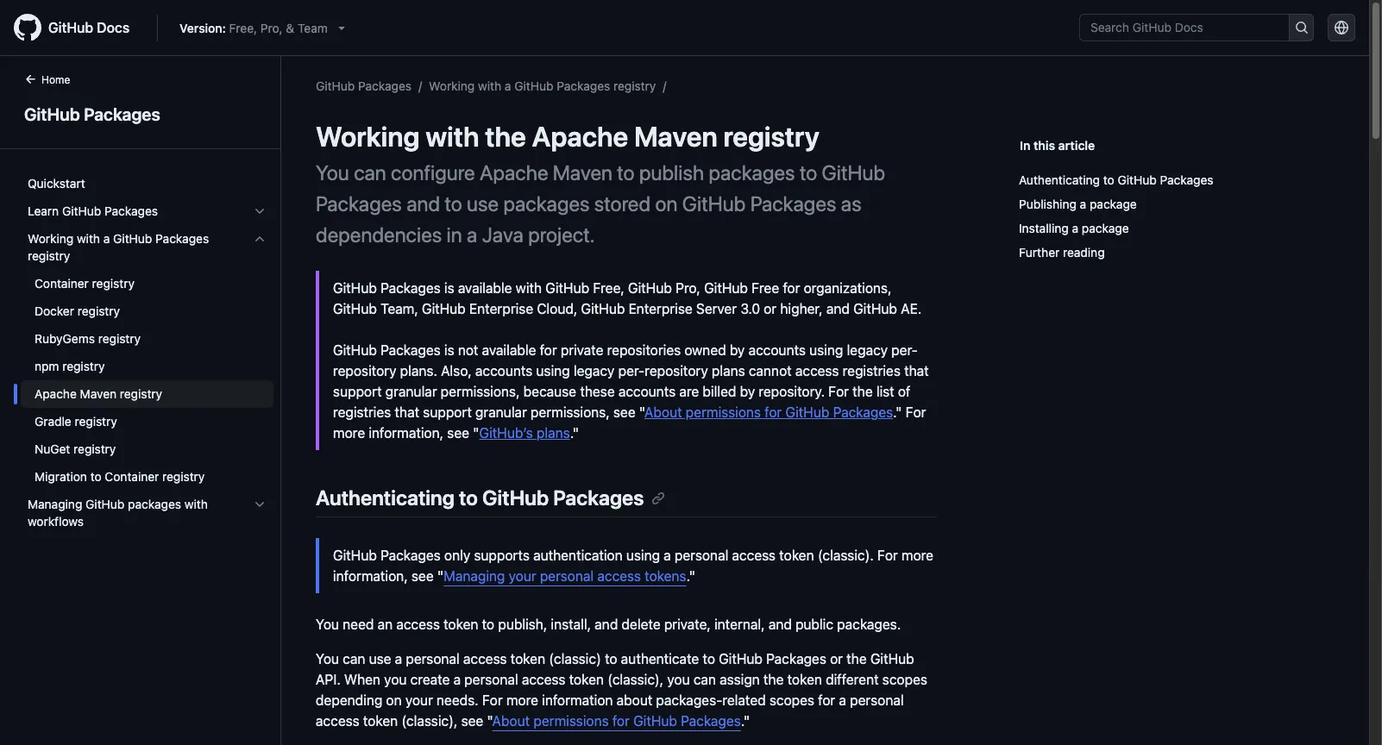 Task type: vqa. For each thing, say whether or not it's contained in the screenshot.
Working in the Working with a GitHub Packages registry
yes



Task type: describe. For each thing, give the bounding box(es) containing it.
only
[[444, 548, 470, 564]]

reading
[[1063, 245, 1105, 260]]

in this article
[[1020, 138, 1095, 153]]

github packages / working with a github packages registry /
[[316, 79, 667, 93]]

you can use a personal access token (classic) to authenticate to github packages or the github api. when you create a personal access token (classic), you can assign the token different scopes depending on your needs. for more information about packages-related scopes for a personal access token (classic), see "
[[316, 652, 928, 729]]

personal up create
[[406, 652, 460, 667]]

1 horizontal spatial authenticating
[[1019, 173, 1100, 187]]

personal up needs. at the bottom of the page
[[464, 672, 518, 688]]

" inside ." for more information, see "
[[473, 425, 479, 441]]

gradle registry
[[35, 414, 117, 429]]

assign
[[720, 672, 760, 688]]

the inside the github packages is not available for private repositories owned by accounts using legacy per- repository plans. also, accounts using legacy per-repository plans cannot access registries that support granular permissions, because these accounts are billed by repository. for the list of registries that support granular permissions, see "
[[853, 384, 873, 400]]

or inside github packages is available with github free, github pro, github free for organizations, github team, github enterprise cloud, github enterprise server 3.0 or higher, and github ae.
[[764, 301, 777, 317]]

is for not
[[444, 343, 454, 358]]

migration
[[35, 469, 87, 484]]

working with a github packages registry
[[28, 231, 209, 263]]

to inside the github packages element
[[90, 469, 102, 484]]

pro, inside github packages is available with github free, github pro, github free for organizations, github team, github enterprise cloud, github enterprise server 3.0 or higher, and github ae.
[[676, 280, 701, 296]]

in this article element
[[1020, 136, 1335, 154]]

not
[[458, 343, 478, 358]]

0 vertical spatial granular
[[385, 384, 437, 400]]

0 vertical spatial that
[[904, 363, 929, 379]]

1 vertical spatial scopes
[[770, 693, 815, 709]]

token left different
[[787, 672, 822, 688]]

github docs link
[[14, 14, 143, 41]]

1 horizontal spatial authenticating to github packages
[[1019, 173, 1214, 187]]

cloud,
[[537, 301, 578, 317]]

0 horizontal spatial authenticating to github packages link
[[316, 486, 665, 510]]

for down repository.
[[765, 405, 782, 420]]

for inside you can use a personal access token (classic) to authenticate to github packages or the github api. when you create a personal access token (classic), you can assign the token different scopes depending on your needs. for more information about packages-related scopes for a personal access token (classic), see "
[[818, 693, 836, 709]]

container registry link
[[21, 270, 274, 298]]

with inside working with a github packages registry
[[77, 231, 100, 246]]

1 vertical spatial container
[[105, 469, 159, 484]]

1 vertical spatial plans
[[537, 425, 570, 441]]

information
[[542, 693, 613, 709]]

." down related
[[741, 714, 750, 729]]

need
[[343, 617, 374, 633]]

2 you from the left
[[667, 672, 690, 688]]

the right assign on the bottom right of the page
[[764, 672, 784, 688]]

configure
[[391, 160, 475, 185]]

sc 9kayk9 0 image for managing github packages with workflows
[[253, 498, 267, 512]]

on inside you can use a personal access token (classic) to authenticate to github packages or the github api. when you create a personal access token (classic), you can assign the token different scopes depending on your needs. for more information about packages-related scopes for a personal access token (classic), see "
[[386, 693, 402, 709]]

organizations,
[[804, 280, 892, 296]]

you for you can use a personal access token (classic) to authenticate to github packages or the github api. when you create a personal access token (classic), you can assign the token different scopes depending on your needs. for more information about packages-related scopes for a personal access token (classic), see "
[[316, 652, 339, 667]]

access inside the github packages is not available for private repositories owned by accounts using legacy per- repository plans. also, accounts using legacy per-repository plans cannot access registries that support granular permissions, because these accounts are billed by repository. for the list of registries that support granular permissions, see "
[[795, 363, 839, 379]]

version:
[[180, 20, 226, 35]]

information, inside github packages only supports authentication using a personal access token (classic). for more information, see "
[[333, 569, 408, 584]]

in
[[447, 223, 462, 247]]

a inside working with a github packages registry
[[103, 231, 110, 246]]

docker
[[35, 304, 74, 318]]

working with the apache maven registry
[[316, 120, 820, 153]]

further
[[1019, 245, 1060, 260]]

1 vertical spatial (classic),
[[402, 714, 458, 729]]

1 vertical spatial authenticating to github packages
[[316, 486, 644, 510]]

access down 'depending'
[[316, 714, 359, 729]]

1 vertical spatial support
[[423, 405, 472, 420]]

gradle
[[35, 414, 71, 429]]

github inside the github packages is not available for private repositories owned by accounts using legacy per- repository plans. also, accounts using legacy per-repository plans cannot access registries that support granular permissions, because these accounts are billed by repository. for the list of registries that support granular permissions, see "
[[333, 343, 377, 358]]

packages inside the github packages is not available for private repositories owned by accounts using legacy per- repository plans. also, accounts using legacy per-repository plans cannot access registries that support granular permissions, because these accounts are billed by repository. for the list of registries that support granular permissions, see "
[[381, 343, 441, 358]]

related
[[723, 693, 766, 709]]

1 horizontal spatial per-
[[892, 343, 918, 358]]

authenticate
[[621, 652, 699, 667]]

" inside github packages only supports authentication using a personal access token (classic). for more information, see "
[[437, 569, 444, 584]]

for inside you can use a personal access token (classic) to authenticate to github packages or the github api. when you create a personal access token (classic), you can assign the token different scopes depending on your needs. for more information about packages-related scopes for a personal access token (classic), see "
[[482, 693, 503, 709]]

nuget
[[35, 442, 70, 456]]

private,
[[664, 617, 711, 633]]

with inside github packages is available with github free, github pro, github free for organizations, github team, github enterprise cloud, github enterprise server 3.0 or higher, and github ae.
[[516, 280, 542, 296]]

rubygems registry
[[35, 331, 141, 346]]

1 horizontal spatial (classic),
[[608, 672, 664, 688]]

can for configure
[[354, 160, 386, 185]]

of
[[898, 384, 911, 400]]

managing github packages with workflows button
[[21, 491, 274, 536]]

owned
[[685, 343, 726, 358]]

access up needs. at the bottom of the page
[[463, 652, 507, 667]]

learn
[[28, 204, 59, 218]]

managing github packages with workflows
[[28, 497, 208, 529]]

because
[[524, 384, 577, 400]]

quickstart
[[28, 176, 85, 191]]

access right an
[[396, 617, 440, 633]]

home link
[[17, 72, 98, 90]]

dependencies
[[316, 223, 442, 247]]

internal,
[[715, 617, 765, 633]]

1 horizontal spatial your
[[509, 569, 536, 584]]

for inside github packages is available with github free, github pro, github free for organizations, github team, github enterprise cloud, github enterprise server 3.0 or higher, and github ae.
[[783, 280, 800, 296]]

also,
[[441, 363, 472, 379]]

for inside ." for more information, see "
[[906, 405, 926, 420]]

packages inside dropdown button
[[104, 204, 158, 218]]

use inside you can use a personal access token (classic) to authenticate to github packages or the github api. when you create a personal access token (classic), you can assign the token different scopes depending on your needs. for more information about packages-related scopes for a personal access token (classic), see "
[[369, 652, 391, 667]]

packages-
[[656, 693, 723, 709]]

on inside you can configure apache maven to publish packages to github packages and to use packages stored on github packages as dependencies in a java project.
[[655, 192, 678, 216]]

depending
[[316, 693, 382, 709]]

repositories
[[607, 343, 681, 358]]

when
[[344, 672, 381, 688]]

needs.
[[437, 693, 479, 709]]

1 horizontal spatial permissions,
[[531, 405, 610, 420]]

is for available
[[444, 280, 454, 296]]

team
[[298, 20, 328, 35]]

higher,
[[780, 301, 823, 317]]

0 horizontal spatial github packages link
[[21, 102, 260, 128]]

server
[[696, 301, 737, 317]]

0 horizontal spatial using
[[536, 363, 570, 379]]

0 horizontal spatial permissions,
[[441, 384, 520, 400]]

1 vertical spatial authenticating
[[316, 486, 455, 510]]

nuget registry
[[35, 442, 116, 456]]

see inside github packages only supports authentication using a personal access token (classic). for more information, see "
[[412, 569, 434, 584]]

1 horizontal spatial accounts
[[619, 384, 676, 400]]

github inside working with a github packages registry
[[113, 231, 152, 246]]

team,
[[381, 301, 418, 317]]

you for you can configure apache maven to publish packages to github packages and to use packages stored on github packages as dependencies in a java project.
[[316, 160, 349, 185]]

0 vertical spatial by
[[730, 343, 745, 358]]

migration to container registry
[[35, 469, 205, 484]]

github packages
[[24, 104, 160, 124]]

about permissions for github packages ."
[[492, 714, 750, 729]]

you need an access token to publish, install, and delete private, internal, and public packages.
[[316, 617, 901, 633]]

further reading link
[[1019, 241, 1328, 265]]

about for about permissions for github packages ."
[[492, 714, 530, 729]]

access inside github packages only supports authentication using a personal access token (classic). for more information, see "
[[732, 548, 776, 564]]

or inside you can use a personal access token (classic) to authenticate to github packages or the github api. when you create a personal access token (classic), you can assign the token different scopes depending on your needs. for more information about packages-related scopes for a personal access token (classic), see "
[[830, 652, 843, 667]]

1 horizontal spatial scopes
[[883, 672, 928, 688]]

about permissions for github packages link for token
[[492, 714, 741, 729]]

&
[[286, 20, 294, 35]]

project.
[[528, 223, 595, 247]]

apache inside apache maven registry link
[[35, 387, 77, 401]]

are
[[679, 384, 699, 400]]

managing your personal access tokens ."
[[444, 569, 695, 584]]

docs
[[97, 20, 130, 35]]

2 vertical spatial can
[[694, 672, 716, 688]]

docker registry
[[35, 304, 120, 318]]

github packages element
[[0, 70, 281, 744]]

1 horizontal spatial github packages link
[[316, 79, 412, 93]]

cannot
[[749, 363, 792, 379]]

for inside github packages only supports authentication using a personal access token (classic). for more information, see "
[[878, 548, 898, 564]]

and inside github packages is available with github free, github pro, github free for organizations, github team, github enterprise cloud, github enterprise server 3.0 or higher, and github ae.
[[827, 301, 850, 317]]

apache for configure
[[480, 160, 548, 185]]

3.0
[[741, 301, 760, 317]]

." for more information, see "
[[333, 405, 926, 441]]

rubygems registry link
[[21, 325, 274, 353]]

maven for registry
[[634, 120, 718, 153]]

see inside ." for more information, see "
[[447, 425, 469, 441]]

token left publish,
[[444, 617, 478, 633]]

java
[[482, 223, 524, 247]]

and left delete
[[595, 617, 618, 633]]

learn github packages button
[[21, 198, 274, 225]]

packages inside you can use a personal access token (classic) to authenticate to github packages or the github api. when you create a personal access token (classic), you can assign the token different scopes depending on your needs. for more information about packages-related scopes for a personal access token (classic), see "
[[766, 652, 827, 667]]

about permissions for github packages
[[645, 405, 893, 420]]

information, inside ." for more information, see "
[[369, 425, 444, 441]]

you for you need an access token to publish, install, and delete private, internal, and public packages.
[[316, 617, 339, 633]]

1 vertical spatial granular
[[475, 405, 527, 420]]

0 horizontal spatial free,
[[229, 20, 257, 35]]

publish
[[639, 160, 704, 185]]

installing
[[1019, 221, 1069, 236]]

and inside you can configure apache maven to publish packages to github packages and to use packages stored on github packages as dependencies in a java project.
[[407, 192, 440, 216]]

publish,
[[498, 617, 547, 633]]

rubygems
[[35, 331, 95, 346]]

more inside ." for more information, see "
[[333, 425, 365, 441]]

working with a github packages registry link
[[429, 79, 656, 93]]

2 enterprise from the left
[[629, 301, 693, 317]]

" inside you can use a personal access token (classic) to authenticate to github packages or the github api. when you create a personal access token (classic), you can assign the token different scopes depending on your needs. for more information about packages-related scopes for a personal access token (classic), see "
[[487, 714, 492, 729]]

version: free, pro, & team
[[180, 20, 328, 35]]

0 vertical spatial container
[[35, 276, 89, 291]]

personal down different
[[850, 693, 904, 709]]

token down 'depending'
[[363, 714, 398, 729]]

github's plans link
[[479, 425, 570, 441]]

article
[[1058, 138, 1095, 153]]

package for publishing a package
[[1090, 197, 1137, 211]]

0 horizontal spatial support
[[333, 384, 382, 400]]

publishing
[[1019, 197, 1077, 211]]



Task type: locate. For each thing, give the bounding box(es) containing it.
for
[[783, 280, 800, 296], [540, 343, 557, 358], [765, 405, 782, 420], [818, 693, 836, 709], [613, 714, 630, 729]]

1 horizontal spatial container
[[105, 469, 159, 484]]

1 horizontal spatial more
[[506, 693, 538, 709]]

access up repository.
[[795, 363, 839, 379]]

github packages link up quickstart link
[[21, 102, 260, 128]]

1 you from the top
[[316, 160, 349, 185]]

the down github packages / working with a github packages registry /
[[485, 120, 526, 153]]

publishing a package
[[1019, 197, 1137, 211]]

sc 9kayk9 0 image
[[253, 205, 267, 218], [253, 498, 267, 512]]

apache maven registry link
[[21, 381, 274, 408]]

apache up java
[[480, 160, 548, 185]]

different
[[826, 672, 879, 688]]

2 sc 9kayk9 0 image from the top
[[253, 498, 267, 512]]

packages inside github packages only supports authentication using a personal access token (classic). for more information, see "
[[381, 548, 441, 564]]

per- up of
[[892, 343, 918, 358]]

learn github packages
[[28, 204, 158, 218]]

apache down working with a github packages registry link
[[532, 120, 628, 153]]

3 you from the top
[[316, 652, 339, 667]]

for right needs. at the bottom of the page
[[482, 693, 503, 709]]

1 vertical spatial your
[[405, 693, 433, 709]]

plans inside the github packages is not available for private repositories owned by accounts using legacy per- repository plans. also, accounts using legacy per-repository plans cannot access registries that support granular permissions, because these accounts are billed by repository. for the list of registries that support granular permissions, see "
[[712, 363, 745, 379]]

1 horizontal spatial packages
[[503, 192, 590, 216]]

2 horizontal spatial using
[[810, 343, 843, 358]]

for inside the github packages is not available for private repositories owned by accounts using legacy per- repository plans. also, accounts using legacy per-repository plans cannot access registries that support granular permissions, because these accounts are billed by repository. for the list of registries that support granular permissions, see "
[[829, 384, 849, 400]]

supports
[[474, 548, 530, 564]]

free, inside github packages is available with github free, github pro, github free for organizations, github team, github enterprise cloud, github enterprise server 3.0 or higher, and github ae.
[[593, 280, 625, 296]]

scopes right related
[[770, 693, 815, 709]]

1 horizontal spatial working
[[316, 120, 420, 153]]

select language: current language is english image
[[1335, 21, 1349, 35]]

1 you from the left
[[384, 672, 407, 688]]

packages
[[358, 79, 412, 93], [557, 79, 610, 93], [84, 104, 160, 124], [1160, 173, 1214, 187], [316, 192, 402, 216], [750, 192, 837, 216], [104, 204, 158, 218], [155, 231, 209, 246], [381, 280, 441, 296], [381, 343, 441, 358], [833, 405, 893, 420], [553, 486, 644, 510], [381, 548, 441, 564], [766, 652, 827, 667], [681, 714, 741, 729]]

github packages is not available for private repositories owned by accounts using legacy per- repository plans. also, accounts using legacy per-repository plans cannot access registries that support granular permissions, because these accounts are billed by repository. for the list of registries that support granular permissions, see "
[[333, 343, 929, 420]]

github packages link down triangle down icon
[[316, 79, 412, 93]]

2 vertical spatial working
[[28, 231, 74, 246]]

working with a github packages registry element containing working with a github packages registry
[[14, 225, 280, 491]]

plans.
[[400, 363, 437, 379]]

workflows
[[28, 514, 84, 529]]

maven up gradle registry
[[80, 387, 117, 401]]

1 vertical spatial pro,
[[676, 280, 701, 296]]

publishing a package link
[[1019, 192, 1328, 217]]

is
[[444, 280, 454, 296], [444, 343, 454, 358]]

and left public
[[769, 617, 792, 633]]

1 enterprise from the left
[[469, 301, 533, 317]]

for up higher,
[[783, 280, 800, 296]]

for down of
[[906, 405, 926, 420]]

1 horizontal spatial support
[[423, 405, 472, 420]]

see inside the github packages is not available for private repositories owned by accounts using legacy per- repository plans. also, accounts using legacy per-repository plans cannot access registries that support granular permissions, because these accounts are billed by repository. for the list of registries that support granular permissions, see "
[[613, 405, 636, 420]]

as
[[841, 192, 862, 216]]

enterprise up repositories
[[629, 301, 693, 317]]

github's plans ."
[[479, 425, 579, 441]]

0 vertical spatial your
[[509, 569, 536, 584]]

container registry
[[35, 276, 135, 291]]

github inside managing github packages with workflows
[[86, 497, 125, 512]]

2 is from the top
[[444, 343, 454, 358]]

access down the authentication
[[597, 569, 641, 584]]

1 horizontal spatial authenticating to github packages link
[[1019, 168, 1328, 192]]

apache inside you can configure apache maven to publish packages to github packages and to use packages stored on github packages as dependencies in a java project.
[[480, 160, 548, 185]]

1 working with a github packages registry element from the top
[[14, 225, 280, 491]]

1 vertical spatial permissions,
[[531, 405, 610, 420]]

0 vertical spatial can
[[354, 160, 386, 185]]

on right 'depending'
[[386, 693, 402, 709]]

an
[[378, 617, 393, 633]]

authentication
[[533, 548, 623, 564]]

0 vertical spatial support
[[333, 384, 382, 400]]

managing down only
[[444, 569, 505, 584]]

further reading
[[1019, 245, 1105, 260]]

apache up gradle
[[35, 387, 77, 401]]

2 horizontal spatial working
[[429, 79, 475, 93]]

scopes right different
[[883, 672, 928, 688]]

0 vertical spatial accounts
[[749, 343, 806, 358]]

2 working with a github packages registry element from the top
[[14, 270, 280, 491]]

authenticating to github packages link down in this article element
[[1019, 168, 1328, 192]]

(classic)
[[549, 652, 601, 667]]

authenticating to github packages
[[1019, 173, 1214, 187], [316, 486, 644, 510]]

0 horizontal spatial managing
[[28, 497, 82, 512]]

delete
[[622, 617, 661, 633]]

apache maven registry
[[35, 387, 162, 401]]

you can configure apache maven to publish packages to github packages and to use packages stored on github packages as dependencies in a java project.
[[316, 160, 885, 247]]

working for working with the apache maven registry
[[316, 120, 420, 153]]

token inside github packages only supports authentication using a personal access token (classic). for more information, see "
[[779, 548, 814, 564]]

package
[[1090, 197, 1137, 211], [1082, 221, 1129, 236]]

0 vertical spatial maven
[[634, 120, 718, 153]]

managing for managing github packages with workflows
[[28, 497, 82, 512]]

1 repository from the left
[[333, 363, 396, 379]]

free, up private
[[593, 280, 625, 296]]

enterprise up not
[[469, 301, 533, 317]]

1 vertical spatial registries
[[333, 405, 391, 420]]

free, right version:
[[229, 20, 257, 35]]

for right (classic).
[[878, 548, 898, 564]]

packages inside github packages is available with github free, github pro, github free for organizations, github team, github enterprise cloud, github enterprise server 3.0 or higher, and github ae.
[[381, 280, 441, 296]]

managing for managing your personal access tokens ."
[[444, 569, 505, 584]]

package for installing a package
[[1082, 221, 1129, 236]]

information, down plans.
[[369, 425, 444, 441]]

can inside you can configure apache maven to publish packages to github packages and to use packages stored on github packages as dependencies in a java project.
[[354, 160, 386, 185]]

0 horizontal spatial legacy
[[574, 363, 615, 379]]

migration to container registry link
[[21, 463, 274, 491]]

this
[[1034, 138, 1055, 153]]

permissions, down also,
[[441, 384, 520, 400]]

0 horizontal spatial permissions
[[534, 714, 609, 729]]

1 vertical spatial managing
[[444, 569, 505, 584]]

on down the publish
[[655, 192, 678, 216]]

per- down repositories
[[618, 363, 645, 379]]

installing a package
[[1019, 221, 1129, 236]]

authenticating
[[1019, 173, 1100, 187], [316, 486, 455, 510]]

sc 9kayk9 0 image
[[253, 232, 267, 246]]

create
[[410, 672, 450, 688]]

maven inside you can configure apache maven to publish packages to github packages and to use packages stored on github packages as dependencies in a java project.
[[553, 160, 613, 185]]

0 horizontal spatial repository
[[333, 363, 396, 379]]

about permissions for github packages link down repository.
[[645, 405, 893, 420]]

0 horizontal spatial pro,
[[260, 20, 283, 35]]

." down because
[[570, 425, 579, 441]]

container down "nuget registry" link
[[105, 469, 159, 484]]

2 vertical spatial packages
[[128, 497, 181, 512]]

your down supports on the bottom left
[[509, 569, 536, 584]]

granular down plans.
[[385, 384, 437, 400]]

information, up need at the bottom left
[[333, 569, 408, 584]]

0 horizontal spatial working
[[28, 231, 74, 246]]

permissions down the billed
[[686, 405, 761, 420]]

by right owned
[[730, 343, 745, 358]]

0 vertical spatial use
[[467, 192, 499, 216]]

is inside the github packages is not available for private repositories owned by accounts using legacy per- repository plans. also, accounts using legacy per-repository plans cannot access registries that support granular permissions, because these accounts are billed by repository. for the list of registries that support granular permissions, see "
[[444, 343, 454, 358]]

apache
[[532, 120, 628, 153], [480, 160, 548, 185], [35, 387, 77, 401]]

you up packages-
[[667, 672, 690, 688]]

0 vertical spatial on
[[655, 192, 678, 216]]

2 vertical spatial you
[[316, 652, 339, 667]]

token
[[779, 548, 814, 564], [444, 617, 478, 633], [511, 652, 545, 667], [569, 672, 604, 688], [787, 672, 822, 688], [363, 714, 398, 729]]

docker registry link
[[21, 298, 274, 325]]

about permissions for github packages link for cannot
[[645, 405, 893, 420]]

registry inside working with a github packages registry
[[28, 249, 70, 263]]

api.
[[316, 672, 341, 688]]

your down create
[[405, 693, 433, 709]]

and
[[407, 192, 440, 216], [827, 301, 850, 317], [595, 617, 618, 633], [769, 617, 792, 633]]

1 vertical spatial that
[[395, 405, 419, 420]]

available right not
[[482, 343, 536, 358]]

that up of
[[904, 363, 929, 379]]

scopes
[[883, 672, 928, 688], [770, 693, 815, 709]]

use
[[467, 192, 499, 216], [369, 652, 391, 667]]

container up docker
[[35, 276, 89, 291]]

about for about permissions for github packages
[[645, 405, 682, 420]]

0 vertical spatial is
[[444, 280, 454, 296]]

0 horizontal spatial authenticating to github packages
[[316, 486, 644, 510]]

support
[[333, 384, 382, 400], [423, 405, 472, 420]]

1 vertical spatial accounts
[[475, 363, 533, 379]]

0 horizontal spatial or
[[764, 301, 777, 317]]

1 horizontal spatial legacy
[[847, 343, 888, 358]]

can for use
[[343, 652, 365, 667]]

for down different
[[818, 693, 836, 709]]

0 vertical spatial information,
[[369, 425, 444, 441]]

1 horizontal spatial that
[[904, 363, 929, 379]]

0 horizontal spatial about
[[492, 714, 530, 729]]

plans
[[712, 363, 745, 379], [537, 425, 570, 441]]

accounts down not
[[475, 363, 533, 379]]

permissions down information at the left of the page
[[534, 714, 609, 729]]

1 horizontal spatial plans
[[712, 363, 745, 379]]

registries
[[843, 363, 901, 379], [333, 405, 391, 420]]

0 vertical spatial scopes
[[883, 672, 928, 688]]

repository up are in the bottom of the page
[[645, 363, 708, 379]]

using up tokens
[[626, 548, 660, 564]]

managing
[[28, 497, 82, 512], [444, 569, 505, 584]]

list
[[877, 384, 895, 400]]

2 vertical spatial more
[[506, 693, 538, 709]]

working for working with a github packages registry
[[28, 231, 74, 246]]

packages inside working with a github packages registry
[[155, 231, 209, 246]]

managing inside managing github packages with workflows
[[28, 497, 82, 512]]

0 horizontal spatial scopes
[[770, 693, 815, 709]]

0 vertical spatial plans
[[712, 363, 745, 379]]

permissions for about permissions for github packages
[[686, 405, 761, 420]]

for down about
[[613, 714, 630, 729]]

maven inside the github packages element
[[80, 387, 117, 401]]

token up information at the left of the page
[[569, 672, 604, 688]]

for inside the github packages is not available for private repositories owned by accounts using legacy per- repository plans. also, accounts using legacy per-repository plans cannot access registries that support granular permissions, because these accounts are billed by repository. for the list of registries that support granular permissions, see "
[[540, 343, 557, 358]]

/
[[419, 79, 422, 93], [663, 79, 667, 93]]

0 vertical spatial working
[[429, 79, 475, 93]]

authenticating to github packages link up supports on the bottom left
[[316, 486, 665, 510]]

2 horizontal spatial packages
[[709, 160, 795, 185]]

packages inside managing github packages with workflows
[[128, 497, 181, 512]]

0 vertical spatial using
[[810, 343, 843, 358]]

and down organizations,
[[827, 301, 850, 317]]

about
[[617, 693, 653, 709]]

that
[[904, 363, 929, 379], [395, 405, 419, 420]]

." down of
[[893, 405, 902, 420]]

0 horizontal spatial maven
[[80, 387, 117, 401]]

0 vertical spatial registries
[[843, 363, 901, 379]]

2 / from the left
[[663, 79, 667, 93]]

." up private,
[[686, 569, 695, 584]]

permissions
[[686, 405, 761, 420], [534, 714, 609, 729]]

available down java
[[458, 280, 512, 296]]

nuget registry link
[[21, 436, 274, 463]]

using up because
[[536, 363, 570, 379]]

and down the configure
[[407, 192, 440, 216]]

packages right the publish
[[709, 160, 795, 185]]

0 horizontal spatial per-
[[618, 363, 645, 379]]

triangle down image
[[335, 21, 348, 35]]

sc 9kayk9 0 image inside learn github packages dropdown button
[[253, 205, 267, 218]]

1 / from the left
[[419, 79, 422, 93]]

more inside github packages only supports authentication using a personal access token (classic). for more information, see "
[[902, 548, 934, 564]]

available inside the github packages is not available for private repositories owned by accounts using legacy per- repository plans. also, accounts using legacy per-repository plans cannot access registries that support granular permissions, because these accounts are billed by repository. for the list of registries that support granular permissions, see "
[[482, 343, 536, 358]]

2 vertical spatial accounts
[[619, 384, 676, 400]]

access down (classic)
[[522, 672, 566, 688]]

."
[[893, 405, 902, 420], [570, 425, 579, 441], [686, 569, 695, 584], [741, 714, 750, 729]]

2 vertical spatial using
[[626, 548, 660, 564]]

managing up the workflows
[[28, 497, 82, 512]]

plans up the billed
[[712, 363, 745, 379]]

0 vertical spatial free,
[[229, 20, 257, 35]]

0 vertical spatial per-
[[892, 343, 918, 358]]

1 vertical spatial packages
[[503, 192, 590, 216]]

0 horizontal spatial authenticating
[[316, 486, 455, 510]]

1 vertical spatial use
[[369, 652, 391, 667]]

is inside github packages is available with github free, github pro, github free for organizations, github team, github enterprise cloud, github enterprise server 3.0 or higher, and github ae.
[[444, 280, 454, 296]]

0 horizontal spatial accounts
[[475, 363, 533, 379]]

more inside you can use a personal access token (classic) to authenticate to github packages or the github api. when you create a personal access token (classic), you can assign the token different scopes depending on your needs. for more information about packages-related scopes for a personal access token (classic), see "
[[506, 693, 538, 709]]

personal
[[675, 548, 729, 564], [540, 569, 594, 584], [406, 652, 460, 667], [464, 672, 518, 688], [850, 693, 904, 709]]

apache for the
[[532, 120, 628, 153]]

1 vertical spatial more
[[902, 548, 934, 564]]

billed
[[703, 384, 736, 400]]

using inside github packages only supports authentication using a personal access token (classic). for more information, see "
[[626, 548, 660, 564]]

Search GitHub Docs search field
[[1080, 15, 1289, 41]]

maven up the publish
[[634, 120, 718, 153]]

" inside the github packages is not available for private repositories owned by accounts using legacy per- repository plans. also, accounts using legacy per-repository plans cannot access registries that support granular permissions, because these accounts are billed by repository. for the list of registries that support granular permissions, see "
[[639, 405, 645, 420]]

by
[[730, 343, 745, 358], [740, 384, 755, 400]]

search image
[[1295, 21, 1309, 35]]

github
[[48, 20, 93, 35], [316, 79, 355, 93], [514, 79, 554, 93], [24, 104, 80, 124], [822, 160, 885, 185], [1118, 173, 1157, 187], [682, 192, 746, 216], [62, 204, 101, 218], [113, 231, 152, 246], [333, 280, 377, 296], [546, 280, 589, 296], [628, 280, 672, 296], [704, 280, 748, 296], [333, 301, 377, 317], [422, 301, 466, 317], [581, 301, 625, 317], [853, 301, 897, 317], [333, 343, 377, 358], [786, 405, 830, 420], [482, 486, 549, 510], [86, 497, 125, 512], [333, 548, 377, 564], [719, 652, 763, 667], [870, 652, 914, 667], [633, 714, 677, 729]]

about permissions for github packages link down about
[[492, 714, 741, 729]]

2 repository from the left
[[645, 363, 708, 379]]

2 vertical spatial apache
[[35, 387, 77, 401]]

or right 3.0
[[764, 301, 777, 317]]

0 vertical spatial about
[[645, 405, 682, 420]]

package up installing a package
[[1090, 197, 1137, 211]]

a inside github packages only supports authentication using a personal access token (classic). for more information, see "
[[664, 548, 671, 564]]

1 vertical spatial by
[[740, 384, 755, 400]]

use inside you can configure apache maven to publish packages to github packages and to use packages stored on github packages as dependencies in a java project.
[[467, 192, 499, 216]]

0 horizontal spatial granular
[[385, 384, 437, 400]]

working with a github packages registry element
[[14, 225, 280, 491], [14, 270, 280, 491]]

using down higher,
[[810, 343, 843, 358]]

your
[[509, 569, 536, 584], [405, 693, 433, 709]]

1 is from the top
[[444, 280, 454, 296]]

packages down migration to container registry link
[[128, 497, 181, 512]]

is down in
[[444, 280, 454, 296]]

your inside you can use a personal access token (classic) to authenticate to github packages or the github api. when you create a personal access token (classic), you can assign the token different scopes depending on your needs. for more information about packages-related scopes for a personal access token (classic), see "
[[405, 693, 433, 709]]

access
[[795, 363, 839, 379], [732, 548, 776, 564], [597, 569, 641, 584], [396, 617, 440, 633], [463, 652, 507, 667], [522, 672, 566, 688], [316, 714, 359, 729]]

1 vertical spatial apache
[[480, 160, 548, 185]]

about permissions for github packages link
[[645, 405, 893, 420], [492, 714, 741, 729]]

0 horizontal spatial container
[[35, 276, 89, 291]]

installing a package link
[[1019, 217, 1328, 241]]

accounts up ." for more information, see "
[[619, 384, 676, 400]]

available inside github packages is available with github free, github pro, github free for organizations, github team, github enterprise cloud, github enterprise server 3.0 or higher, and github ae.
[[458, 280, 512, 296]]

1 horizontal spatial managing
[[444, 569, 505, 584]]

the left list
[[853, 384, 873, 400]]

personal down the authentication
[[540, 569, 594, 584]]

working with a github packages registry element containing container registry
[[14, 270, 280, 491]]

you up api.
[[316, 652, 339, 667]]

maven down working with the apache maven registry
[[553, 160, 613, 185]]

." inside ." for more information, see "
[[893, 405, 902, 420]]

1 horizontal spatial maven
[[553, 160, 613, 185]]

1 vertical spatial maven
[[553, 160, 613, 185]]

1 horizontal spatial use
[[467, 192, 499, 216]]

1 horizontal spatial enterprise
[[629, 301, 693, 317]]

working inside working with a github packages registry
[[28, 231, 74, 246]]

0 vertical spatial github packages link
[[316, 79, 412, 93]]

can up packages-
[[694, 672, 716, 688]]

use up java
[[467, 192, 499, 216]]

granular up github's
[[475, 405, 527, 420]]

1 vertical spatial free,
[[593, 280, 625, 296]]

by right the billed
[[740, 384, 755, 400]]

can up dependencies at the top
[[354, 160, 386, 185]]

the
[[485, 120, 526, 153], [853, 384, 873, 400], [847, 652, 867, 667], [764, 672, 784, 688]]

1 horizontal spatial permissions
[[686, 405, 761, 420]]

permissions for about permissions for github packages ."
[[534, 714, 609, 729]]

0 vertical spatial permissions
[[686, 405, 761, 420]]

personal up tokens
[[675, 548, 729, 564]]

0 vertical spatial authenticating to github packages link
[[1019, 168, 1328, 192]]

is left not
[[444, 343, 454, 358]]

1 vertical spatial available
[[482, 343, 536, 358]]

use up when
[[369, 652, 391, 667]]

1 horizontal spatial using
[[626, 548, 660, 564]]

1 vertical spatial is
[[444, 343, 454, 358]]

that down plans.
[[395, 405, 419, 420]]

None search field
[[1079, 14, 1314, 41]]

for left list
[[829, 384, 849, 400]]

public
[[796, 617, 834, 633]]

quickstart link
[[21, 170, 274, 198]]

you up dependencies at the top
[[316, 160, 349, 185]]

for left private
[[540, 343, 557, 358]]

1 horizontal spatial on
[[655, 192, 678, 216]]

0 vertical spatial about permissions for github packages link
[[645, 405, 893, 420]]

legacy up these
[[574, 363, 615, 379]]

you left need at the bottom left
[[316, 617, 339, 633]]

legacy up list
[[847, 343, 888, 358]]

1 sc 9kayk9 0 image from the top
[[253, 205, 267, 218]]

to
[[617, 160, 635, 185], [800, 160, 817, 185], [1103, 173, 1115, 187], [445, 192, 462, 216], [90, 469, 102, 484], [459, 486, 478, 510], [482, 617, 495, 633], [605, 652, 617, 667], [703, 652, 715, 667]]

1 vertical spatial legacy
[[574, 363, 615, 379]]

2 you from the top
[[316, 617, 339, 633]]

with inside managing github packages with workflows
[[185, 497, 208, 512]]

repository.
[[759, 384, 825, 400]]

these
[[580, 384, 615, 400]]

0 horizontal spatial (classic),
[[402, 714, 458, 729]]

personal inside github packages only supports authentication using a personal access token (classic). for more information, see "
[[675, 548, 729, 564]]

or up different
[[830, 652, 843, 667]]

github's
[[479, 425, 533, 441]]

you inside you can configure apache maven to publish packages to github packages and to use packages stored on github packages as dependencies in a java project.
[[316, 160, 349, 185]]

sc 9kayk9 0 image for learn github packages
[[253, 205, 267, 218]]

0 horizontal spatial plans
[[537, 425, 570, 441]]

a inside you can configure apache maven to publish packages to github packages and to use packages stored on github packages as dependencies in a java project.
[[467, 223, 477, 247]]

maven for to
[[553, 160, 613, 185]]

1 horizontal spatial you
[[667, 672, 690, 688]]

0 horizontal spatial use
[[369, 652, 391, 667]]

npm
[[35, 359, 59, 374]]

npm registry link
[[21, 353, 274, 381]]

github inside github packages only supports authentication using a personal access token (classic). for more information, see "
[[333, 548, 377, 564]]

token down publish,
[[511, 652, 545, 667]]

you inside you can use a personal access token (classic) to authenticate to github packages or the github api. when you create a personal access token (classic), you can assign the token different scopes depending on your needs. for more information about packages-related scopes for a personal access token (classic), see "
[[316, 652, 339, 667]]

"
[[639, 405, 645, 420], [473, 425, 479, 441], [437, 569, 444, 584], [487, 714, 492, 729]]

1 vertical spatial or
[[830, 652, 843, 667]]

information,
[[369, 425, 444, 441], [333, 569, 408, 584]]

0 vertical spatial (classic),
[[608, 672, 664, 688]]

authenticating to github packages up publishing a package
[[1019, 173, 1214, 187]]

see inside you can use a personal access token (classic) to authenticate to github packages or the github api. when you create a personal access token (classic), you can assign the token different scopes depending on your needs. for more information about packages-related scopes for a personal access token (classic), see "
[[461, 714, 483, 729]]

accounts up cannot on the right of the page
[[749, 343, 806, 358]]

home
[[41, 73, 70, 86]]

0 vertical spatial pro,
[[260, 20, 283, 35]]

sc 9kayk9 0 image inside managing github packages with workflows dropdown button
[[253, 498, 267, 512]]

0 horizontal spatial /
[[419, 79, 422, 93]]

maven
[[634, 120, 718, 153], [553, 160, 613, 185], [80, 387, 117, 401]]

private
[[561, 343, 604, 358]]

npm registry
[[35, 359, 105, 374]]

the up different
[[847, 652, 867, 667]]

2 horizontal spatial accounts
[[749, 343, 806, 358]]

in
[[1020, 138, 1031, 153]]



